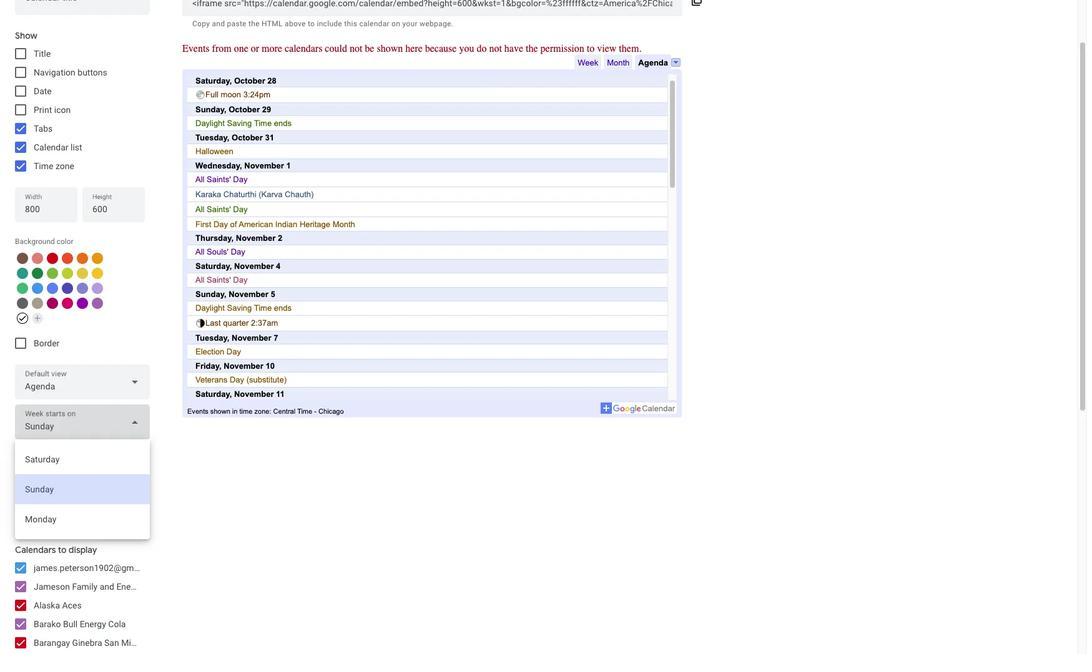 Task type: vqa. For each thing, say whether or not it's contained in the screenshot.
(GMT minus 06:00)Mountain Time - Denver option
no



Task type: locate. For each thing, give the bounding box(es) containing it.
citron menu item
[[77, 268, 88, 279]]

0 horizontal spatial and
[[100, 582, 114, 592]]

bbq
[[152, 582, 169, 592]]

enemies
[[116, 582, 150, 592]]

None text field
[[192, 0, 673, 12]]

copy
[[192, 19, 210, 28]]

lavender menu item
[[77, 283, 88, 294]]

None number field
[[25, 201, 67, 218], [92, 201, 135, 218], [25, 201, 67, 218], [92, 201, 135, 218]]

jameson
[[34, 582, 70, 592]]

show
[[15, 30, 37, 41]]

date
[[34, 86, 52, 96]]

cherry blossom menu item
[[62, 298, 73, 309]]

mango menu item
[[92, 253, 103, 264]]

to
[[308, 19, 315, 28], [58, 545, 67, 556]]

1 horizontal spatial to
[[308, 19, 315, 28]]

eucalyptus menu item
[[17, 268, 28, 279]]

bull
[[63, 620, 78, 630]]

color
[[57, 237, 74, 246]]

family
[[72, 582, 98, 592]]

None text field
[[25, 0, 140, 11]]

jameson family and enemies bbq and brawl
[[34, 582, 209, 592]]

barako
[[34, 620, 61, 630]]

None field
[[15, 365, 150, 400], [15, 405, 150, 440], [15, 365, 150, 400], [15, 405, 150, 440]]

background color
[[15, 237, 74, 246]]

cola
[[108, 620, 126, 630]]

birch menu item
[[32, 298, 43, 309]]

print icon
[[34, 105, 71, 115]]

week starts on list box
[[15, 440, 150, 540]]

and right the bbq
[[171, 582, 186, 592]]

alaska aces
[[34, 601, 82, 611]]

blueberry menu item
[[62, 283, 73, 294]]

calendar list
[[34, 142, 82, 152]]

calendar color menu item
[[17, 313, 28, 324]]

alaska
[[34, 601, 60, 611]]

flamingo menu item
[[32, 253, 43, 264]]

basil menu item
[[32, 268, 43, 279]]

3 option from the top
[[15, 505, 150, 535]]

barako bull energy cola
[[34, 620, 126, 630]]

tangerine menu item
[[62, 253, 73, 264]]

1 vertical spatial to
[[58, 545, 67, 556]]

icon
[[54, 105, 71, 115]]

sage menu item
[[17, 283, 28, 294]]

webpage.
[[420, 19, 454, 28]]

avocado menu item
[[62, 268, 73, 279]]

tabs
[[34, 124, 53, 134]]

0 vertical spatial to
[[308, 19, 315, 28]]

calendars to display
[[15, 545, 97, 556]]

to left display
[[58, 545, 67, 556]]

calendar
[[359, 19, 390, 28]]

time zone
[[34, 161, 74, 171]]

option
[[15, 445, 150, 475], [15, 475, 150, 505], [15, 505, 150, 535]]

on
[[392, 19, 401, 28]]

radicchio menu item
[[47, 298, 58, 309]]

and
[[212, 19, 225, 28], [100, 582, 114, 592], [171, 582, 186, 592]]

to right above
[[308, 19, 315, 28]]

barangay
[[34, 638, 70, 648]]

and down the james.peterson1902@gmail.com
[[100, 582, 114, 592]]

paste
[[227, 19, 247, 28]]

and right copy
[[212, 19, 225, 28]]



Task type: describe. For each thing, give the bounding box(es) containing it.
ginebra
[[72, 638, 102, 648]]

amethyst menu item
[[92, 298, 103, 309]]

display
[[69, 545, 97, 556]]

calendar
[[34, 142, 68, 152]]

copy and paste the html above to include this calendar on your webpage.
[[192, 19, 454, 28]]

1 option from the top
[[15, 445, 150, 475]]

james.peterson1902@gmail.com
[[34, 563, 163, 573]]

list
[[71, 142, 82, 152]]

background
[[15, 237, 55, 246]]

miguel
[[121, 638, 148, 648]]

above
[[285, 19, 306, 28]]

barangay ginebra san miguel
[[34, 638, 148, 648]]

banana menu item
[[92, 268, 103, 279]]

time
[[34, 161, 53, 171]]

brawl
[[188, 582, 209, 592]]

san
[[104, 638, 119, 648]]

2 option from the top
[[15, 475, 150, 505]]

energy
[[80, 620, 106, 630]]

2 horizontal spatial and
[[212, 19, 225, 28]]

calendars
[[15, 545, 56, 556]]

pumpkin menu item
[[77, 253, 88, 264]]

the
[[249, 19, 260, 28]]

tomato menu item
[[47, 253, 58, 264]]

buttons
[[78, 67, 107, 77]]

your
[[403, 19, 418, 28]]

navigation buttons
[[34, 67, 107, 77]]

0 horizontal spatial to
[[58, 545, 67, 556]]

this
[[344, 19, 357, 28]]

pistachio menu item
[[47, 268, 58, 279]]

peacock menu item
[[32, 283, 43, 294]]

include
[[317, 19, 342, 28]]

add custom color menu item
[[32, 313, 43, 324]]

navigation
[[34, 67, 75, 77]]

1 horizontal spatial and
[[171, 582, 186, 592]]

html
[[262, 19, 283, 28]]

aces
[[62, 601, 82, 611]]

cocoa menu item
[[17, 253, 28, 264]]

graphite menu item
[[17, 298, 28, 309]]

grape menu item
[[77, 298, 88, 309]]

zone
[[56, 161, 74, 171]]

border
[[34, 339, 60, 349]]

cobalt menu item
[[47, 283, 58, 294]]

print
[[34, 105, 52, 115]]

title
[[34, 49, 51, 59]]

wisteria menu item
[[92, 283, 103, 294]]



